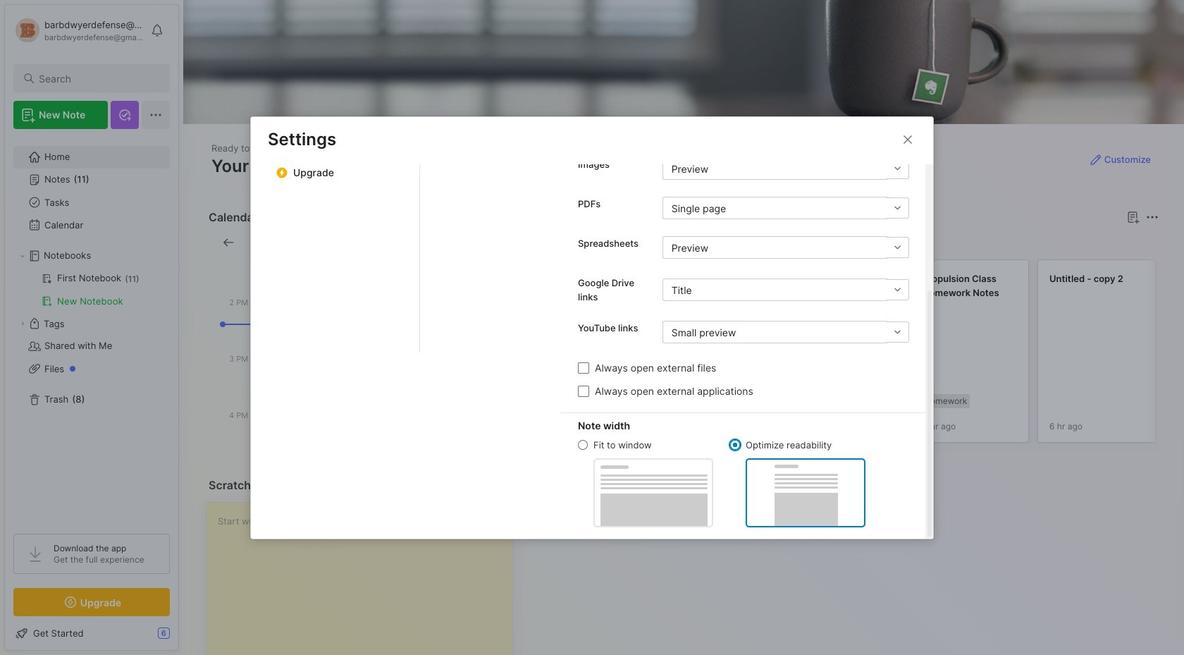 Task type: describe. For each thing, give the bounding box(es) containing it.
expand tags image
[[18, 319, 27, 328]]

1 tab from the left
[[533, 234, 575, 251]]

Choose default view option for Spreadsheets field
[[663, 236, 910, 259]]

close image
[[900, 131, 917, 148]]



Task type: locate. For each thing, give the bounding box(es) containing it.
main element
[[0, 0, 183, 655]]

none search field inside main element
[[39, 70, 157, 87]]

Search text field
[[39, 72, 157, 85]]

0 horizontal spatial tab
[[533, 234, 575, 251]]

tab list
[[420, 0, 561, 352], [533, 234, 1157, 251]]

1 horizontal spatial tab
[[580, 234, 637, 251]]

Start writing… text field
[[218, 503, 512, 655]]

Choose default view option for Google Drive links field
[[663, 278, 910, 301]]

None checkbox
[[578, 362, 589, 373], [578, 385, 589, 397], [578, 362, 589, 373], [578, 385, 589, 397]]

tree
[[5, 137, 178, 521]]

expand notebooks image
[[18, 252, 27, 260]]

Choose default view option for YouTube links field
[[663, 321, 910, 343]]

2 tab from the left
[[580, 234, 637, 251]]

Choose default view option for Images field
[[663, 157, 910, 180]]

Choose default view option for PDFs field
[[663, 197, 910, 219]]

None radio
[[730, 440, 740, 450]]

group inside main element
[[13, 267, 169, 312]]

None search field
[[39, 70, 157, 87]]

tab
[[533, 234, 575, 251], [580, 234, 637, 251]]

None radio
[[578, 440, 588, 450]]

option group
[[578, 439, 866, 527]]

tree inside main element
[[5, 137, 178, 521]]

row group
[[530, 259, 1185, 451]]

group
[[13, 267, 169, 312]]



Task type: vqa. For each thing, say whether or not it's contained in the screenshot.
First Notebook
no



